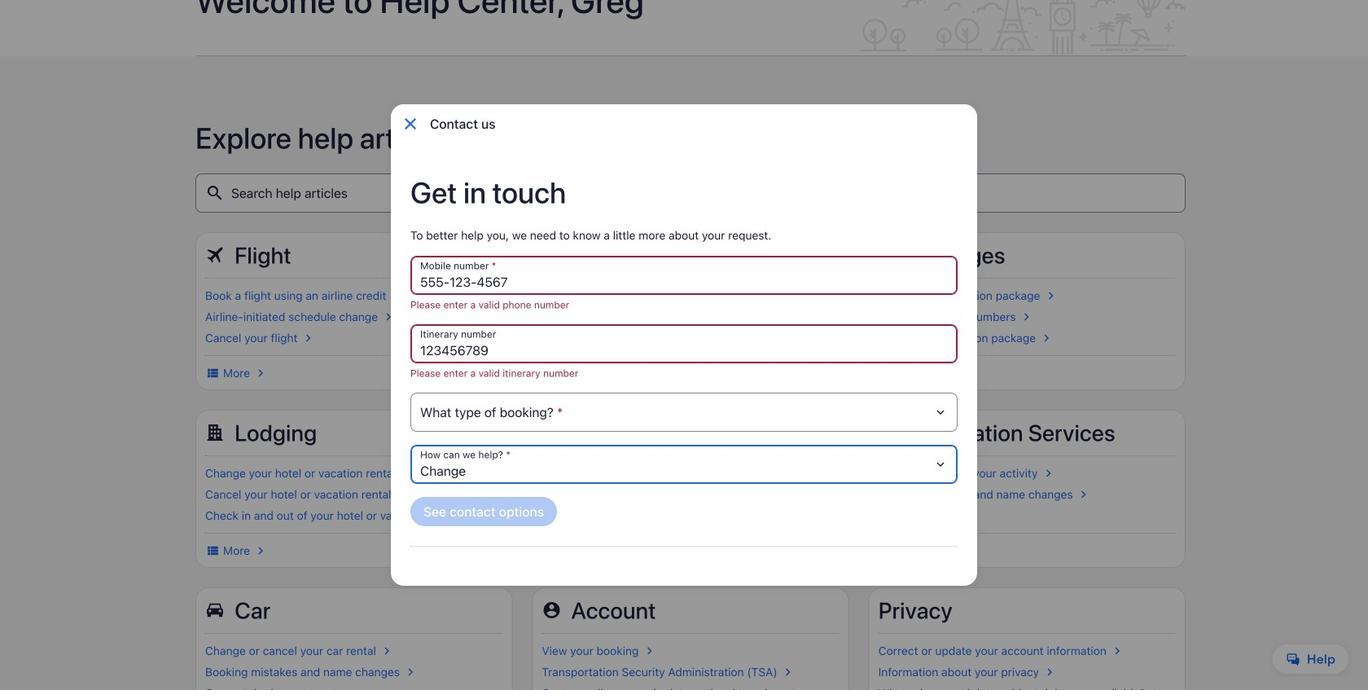 Task type: describe. For each thing, give the bounding box(es) containing it.
welcome banner image image
[[847, 0, 1186, 55]]

see more articles image
[[542, 366, 557, 381]]

explore help articles region
[[196, 95, 1186, 690]]

close contact us image
[[401, 114, 420, 134]]



Task type: vqa. For each thing, say whether or not it's contained in the screenshot.
welcome banner image
yes



Task type: locate. For each thing, give the bounding box(es) containing it.
medium image
[[390, 288, 404, 303], [1044, 288, 1059, 303], [703, 310, 717, 324], [301, 331, 316, 345], [253, 366, 268, 381], [445, 466, 459, 481], [966, 508, 981, 523], [205, 543, 220, 558], [253, 543, 268, 558], [879, 543, 894, 558], [1110, 644, 1125, 658], [403, 665, 418, 680], [788, 686, 802, 690]]

None text field
[[411, 256, 958, 295], [411, 324, 958, 363], [411, 256, 958, 295], [411, 324, 958, 363]]

medium image
[[748, 288, 762, 303], [381, 310, 396, 324], [1020, 310, 1034, 324], [1040, 331, 1054, 345], [205, 366, 220, 381], [744, 466, 759, 481], [1042, 466, 1056, 481], [440, 487, 455, 502], [740, 487, 755, 502], [1077, 487, 1092, 502], [461, 508, 476, 523], [542, 543, 557, 558], [590, 543, 605, 558], [927, 543, 942, 558], [380, 644, 394, 658], [642, 644, 657, 658], [781, 665, 796, 680], [1043, 665, 1058, 680], [329, 686, 343, 690], [1149, 686, 1164, 690]]



